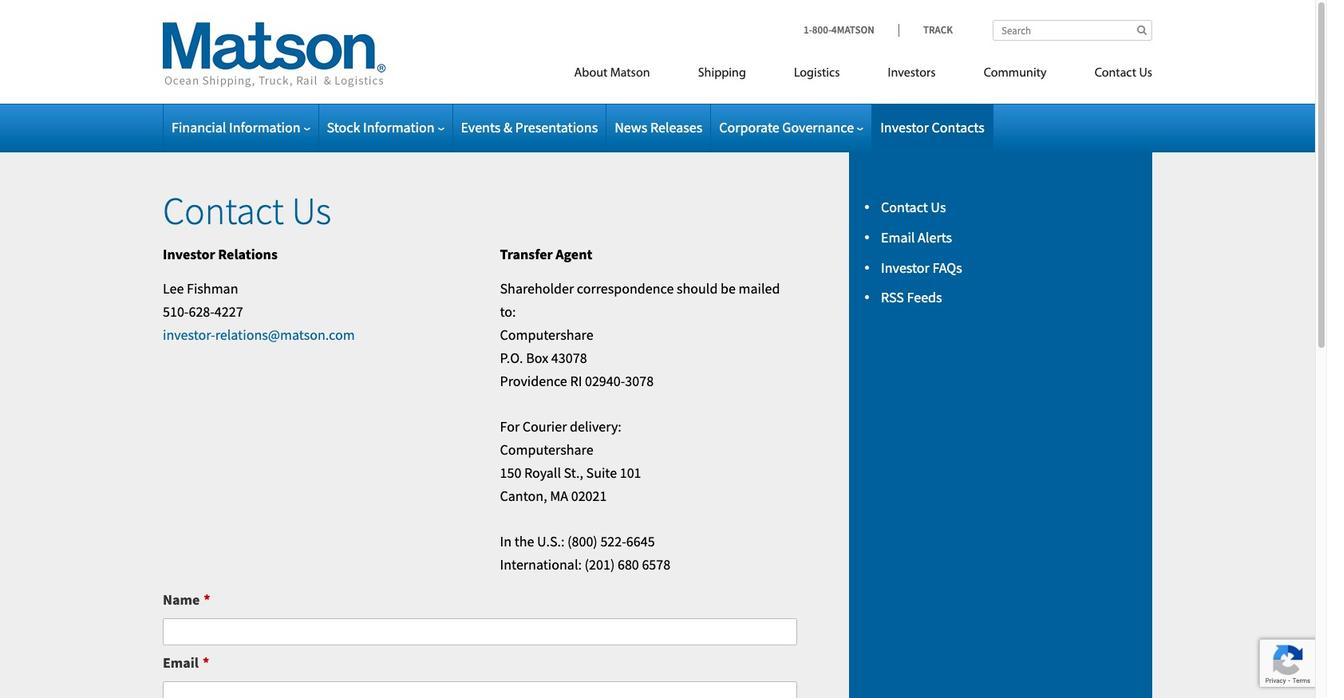 Task type: describe. For each thing, give the bounding box(es) containing it.
corporate governance
[[719, 118, 854, 137]]

contact inside top menu navigation
[[1095, 67, 1137, 80]]

investor for investor faqs
[[881, 258, 930, 277]]

computershare inside shareholder correspondence should be mailed to: computershare p.o. box 43078 providence ri 02940-3078
[[500, 326, 594, 344]]

ma
[[550, 487, 568, 505]]

Email text field
[[163, 682, 797, 698]]

presentations
[[515, 118, 598, 137]]

email alerts link
[[881, 228, 952, 247]]

shipping link
[[674, 59, 770, 92]]

0 horizontal spatial contact
[[163, 187, 284, 235]]

lee
[[163, 280, 184, 298]]

track link
[[899, 23, 953, 37]]

ri
[[570, 372, 582, 390]]

02940-
[[585, 372, 625, 390]]

the
[[515, 533, 534, 551]]

transfer
[[500, 245, 553, 263]]

1 horizontal spatial us
[[931, 198, 946, 216]]

shareholder correspondence should be mailed to: computershare p.o. box 43078 providence ri 02940-3078
[[500, 280, 780, 390]]

relations@matson.com
[[215, 326, 355, 344]]

delivery:
[[570, 418, 622, 436]]

financial information
[[172, 118, 301, 137]]

0 vertical spatial contact us link
[[1071, 59, 1153, 92]]

0 horizontal spatial us
[[292, 187, 332, 235]]

financial
[[172, 118, 226, 137]]

email for email alerts
[[881, 228, 915, 247]]

suite
[[586, 464, 617, 482]]

news releases link
[[615, 118, 703, 137]]

relations
[[218, 245, 278, 263]]

6578
[[642, 556, 671, 574]]

events
[[461, 118, 501, 137]]

fishman
[[187, 280, 238, 298]]

search image
[[1137, 25, 1147, 35]]

in the u.s.: (800) 522-6645 international: (201) 680 6578
[[500, 533, 671, 574]]

contacts
[[932, 118, 985, 137]]

correspondence
[[577, 280, 674, 298]]

should
[[677, 280, 718, 298]]

governance
[[783, 118, 854, 137]]

02021
[[571, 487, 607, 505]]

p.o.
[[500, 349, 523, 367]]

track
[[924, 23, 953, 37]]

transfer agent
[[500, 245, 593, 263]]

investor contacts link
[[881, 118, 985, 137]]

releases
[[651, 118, 703, 137]]

1-
[[804, 23, 813, 37]]

top menu navigation
[[503, 59, 1153, 92]]

us inside top menu navigation
[[1139, 67, 1153, 80]]

community link
[[960, 59, 1071, 92]]

&
[[504, 118, 512, 137]]

investor relations
[[163, 245, 278, 263]]

logistics
[[794, 67, 840, 80]]

alerts
[[918, 228, 952, 247]]

news
[[615, 118, 648, 137]]

providence
[[500, 372, 567, 390]]

name
[[163, 591, 200, 609]]

investors
[[888, 67, 936, 80]]

Name text field
[[163, 618, 797, 646]]

1-800-4matson
[[804, 23, 875, 37]]

community
[[984, 67, 1047, 80]]

rss feeds link
[[881, 288, 942, 307]]

st.,
[[564, 464, 583, 482]]

680
[[618, 556, 639, 574]]

about matson
[[574, 67, 650, 80]]

corporate
[[719, 118, 780, 137]]

international:
[[500, 556, 582, 574]]

510-
[[163, 303, 189, 321]]

for
[[500, 418, 520, 436]]

stock information link
[[327, 118, 444, 137]]

522-
[[601, 533, 627, 551]]



Task type: vqa. For each thing, say whether or not it's contained in the screenshot.
Overview LINK corresponding to Logistics
no



Task type: locate. For each thing, give the bounding box(es) containing it.
about
[[574, 67, 608, 80]]

43078
[[551, 349, 587, 367]]

1 horizontal spatial information
[[363, 118, 435, 137]]

0 horizontal spatial information
[[229, 118, 301, 137]]

None search field
[[993, 20, 1153, 41]]

(201)
[[585, 556, 615, 574]]

2 information from the left
[[363, 118, 435, 137]]

mailed
[[739, 280, 780, 298]]

0 horizontal spatial email
[[163, 654, 199, 672]]

4matson
[[832, 23, 875, 37]]

investor faqs
[[881, 258, 963, 277]]

information
[[229, 118, 301, 137], [363, 118, 435, 137]]

computershare up box at the left
[[500, 326, 594, 344]]

investor
[[881, 118, 929, 137], [163, 245, 215, 263], [881, 258, 930, 277]]

2 computershare from the top
[[500, 441, 594, 459]]

contact us down the search icon on the top of page
[[1095, 67, 1153, 80]]

Search search field
[[993, 20, 1153, 41]]

0 horizontal spatial contact us
[[163, 187, 332, 235]]

information for stock information
[[363, 118, 435, 137]]

email left alerts
[[881, 228, 915, 247]]

3078
[[625, 372, 654, 390]]

contact
[[1095, 67, 1137, 80], [163, 187, 284, 235], [881, 198, 928, 216]]

contact up "email alerts"
[[881, 198, 928, 216]]

about matson link
[[550, 59, 674, 92]]

information right stock on the left top of the page
[[363, 118, 435, 137]]

investor for investor relations
[[163, 245, 215, 263]]

information for financial information
[[229, 118, 301, 137]]

contact us link up "email alerts"
[[881, 198, 946, 216]]

6645
[[627, 533, 655, 551]]

2 horizontal spatial contact
[[1095, 67, 1137, 80]]

courier
[[523, 418, 567, 436]]

0 horizontal spatial contact us link
[[881, 198, 946, 216]]

1 horizontal spatial contact us
[[881, 198, 946, 216]]

contact us link down the search icon on the top of page
[[1071, 59, 1153, 92]]

computershare down courier
[[500, 441, 594, 459]]

feeds
[[907, 288, 942, 307]]

2 horizontal spatial contact us
[[1095, 67, 1153, 80]]

email for email
[[163, 654, 199, 672]]

150
[[500, 464, 522, 482]]

stock information
[[327, 118, 435, 137]]

financial information link
[[172, 118, 310, 137]]

0 vertical spatial computershare
[[500, 326, 594, 344]]

4227
[[215, 303, 243, 321]]

contact us up "email alerts"
[[881, 198, 946, 216]]

box
[[526, 349, 549, 367]]

in
[[500, 533, 512, 551]]

rss feeds
[[881, 288, 942, 307]]

1 information from the left
[[229, 118, 301, 137]]

1 vertical spatial computershare
[[500, 441, 594, 459]]

events & presentations
[[461, 118, 598, 137]]

628-
[[189, 303, 215, 321]]

investor up rss feeds
[[881, 258, 930, 277]]

news releases
[[615, 118, 703, 137]]

contact us inside top menu navigation
[[1095, 67, 1153, 80]]

computershare inside the for courier delivery: computershare 150 royall st., suite 101 canton, ma 02021
[[500, 441, 594, 459]]

events & presentations link
[[461, 118, 598, 137]]

email alerts
[[881, 228, 952, 247]]

investor faqs link
[[881, 258, 963, 277]]

1 computershare from the top
[[500, 326, 594, 344]]

1 horizontal spatial contact
[[881, 198, 928, 216]]

u.s.:
[[537, 533, 565, 551]]

logistics link
[[770, 59, 864, 92]]

computershare
[[500, 326, 594, 344], [500, 441, 594, 459]]

contact down search search field
[[1095, 67, 1137, 80]]

101
[[620, 464, 641, 482]]

contact up investor relations at top
[[163, 187, 284, 235]]

0 vertical spatial email
[[881, 228, 915, 247]]

us
[[1139, 67, 1153, 80], [292, 187, 332, 235], [931, 198, 946, 216]]

800-
[[813, 23, 832, 37]]

investor up lee
[[163, 245, 215, 263]]

information right financial
[[229, 118, 301, 137]]

email down name
[[163, 654, 199, 672]]

corporate governance link
[[719, 118, 864, 137]]

1 horizontal spatial email
[[881, 228, 915, 247]]

shareholder
[[500, 280, 574, 298]]

rss
[[881, 288, 904, 307]]

investor-relations@matson.com link
[[163, 326, 355, 344]]

investor contacts
[[881, 118, 985, 137]]

1 horizontal spatial contact us link
[[1071, 59, 1153, 92]]

for courier delivery: computershare 150 royall st., suite 101 canton, ma 02021
[[500, 418, 641, 505]]

investor for investor contacts
[[881, 118, 929, 137]]

1 vertical spatial contact us link
[[881, 198, 946, 216]]

investor down the investors link
[[881, 118, 929, 137]]

(800)
[[568, 533, 598, 551]]

stock
[[327, 118, 360, 137]]

email
[[881, 228, 915, 247], [163, 654, 199, 672]]

investors link
[[864, 59, 960, 92]]

contact us
[[1095, 67, 1153, 80], [163, 187, 332, 235], [881, 198, 946, 216]]

matson
[[610, 67, 650, 80]]

matson image
[[163, 22, 386, 88]]

contact us up relations
[[163, 187, 332, 235]]

canton,
[[500, 487, 547, 505]]

investor-
[[163, 326, 215, 344]]

shipping
[[698, 67, 746, 80]]

1 vertical spatial email
[[163, 654, 199, 672]]

be
[[721, 280, 736, 298]]

1-800-4matson link
[[804, 23, 899, 37]]

royall
[[524, 464, 561, 482]]

contact us link
[[1071, 59, 1153, 92], [881, 198, 946, 216]]

to:
[[500, 303, 516, 321]]

faqs
[[933, 258, 963, 277]]

agent
[[556, 245, 593, 263]]

2 horizontal spatial us
[[1139, 67, 1153, 80]]



